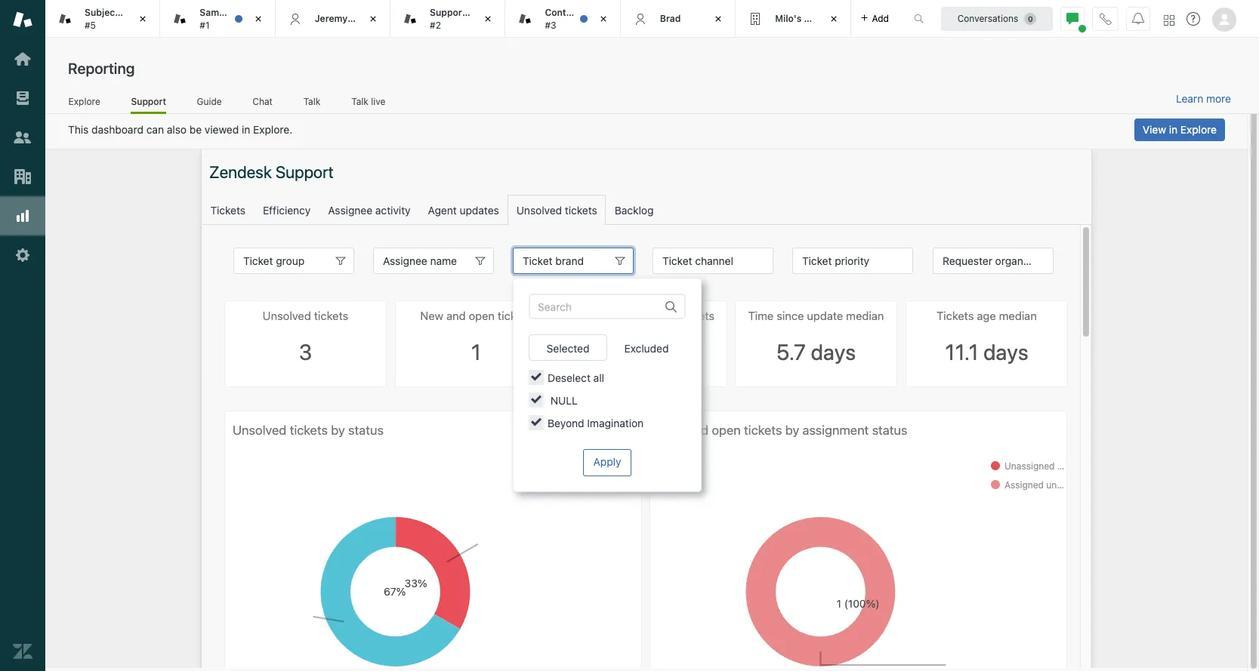 Task type: describe. For each thing, give the bounding box(es) containing it.
button displays agent's chat status as online. image
[[1067, 12, 1079, 25]]

4 tab from the left
[[736, 0, 851, 38]]

#3
[[545, 19, 556, 31]]

subject line #5
[[85, 7, 140, 31]]

talk live
[[352, 96, 386, 107]]

notifications image
[[1133, 12, 1145, 25]]

organizations image
[[13, 167, 32, 187]]

explore inside button
[[1181, 123, 1217, 136]]

add button
[[851, 0, 898, 37]]

tab containing contact
[[506, 0, 621, 38]]

close image inside jeremy miller tab
[[366, 11, 381, 26]]

chat
[[253, 96, 273, 107]]

#5
[[85, 19, 96, 31]]

contact #3
[[545, 7, 580, 31]]

talk link
[[303, 96, 321, 112]]

4 close image from the left
[[596, 11, 611, 26]]

close image inside brad tab
[[711, 11, 726, 26]]

jeremy
[[315, 13, 348, 24]]

#1 tab
[[160, 0, 276, 38]]

brad
[[660, 13, 681, 24]]

1 close image from the left
[[136, 11, 151, 26]]

conversations
[[958, 12, 1019, 24]]

3 close image from the left
[[481, 11, 496, 26]]

can
[[146, 123, 164, 136]]

line
[[121, 7, 140, 18]]

tab containing support outreach
[[391, 0, 510, 38]]

miller
[[350, 13, 375, 24]]

view in explore
[[1143, 123, 1217, 136]]

support link
[[131, 96, 166, 114]]

learn more link
[[1176, 92, 1232, 106]]

customers image
[[13, 128, 32, 147]]

view
[[1143, 123, 1167, 136]]

conversations button
[[941, 6, 1053, 31]]

learn
[[1176, 92, 1204, 105]]

#1
[[200, 19, 210, 31]]

dashboard
[[91, 123, 144, 136]]

chat link
[[252, 96, 273, 112]]

explore link
[[68, 96, 101, 112]]



Task type: locate. For each thing, give the bounding box(es) containing it.
1 horizontal spatial explore
[[1181, 123, 1217, 136]]

close image right #1
[[251, 11, 266, 26]]

admin image
[[13, 246, 32, 265]]

1 vertical spatial explore
[[1181, 123, 1217, 136]]

zendesk products image
[[1164, 15, 1175, 25]]

main element
[[0, 0, 45, 672]]

talk
[[303, 96, 321, 107], [352, 96, 369, 107]]

support for support outreach #2
[[430, 7, 466, 18]]

reporting
[[68, 60, 135, 77]]

outreach
[[468, 7, 510, 18]]

1 tab from the left
[[45, 0, 160, 38]]

get started image
[[13, 49, 32, 69]]

talk for talk live
[[352, 96, 369, 107]]

support
[[430, 7, 466, 18], [131, 96, 166, 107]]

2 tab from the left
[[391, 0, 510, 38]]

0 horizontal spatial explore
[[68, 96, 100, 107]]

close image right contact #3
[[596, 11, 611, 26]]

0 vertical spatial support
[[430, 7, 466, 18]]

0 horizontal spatial close image
[[251, 11, 266, 26]]

in inside button
[[1169, 123, 1178, 136]]

1 close image from the left
[[251, 11, 266, 26]]

talk for talk
[[303, 96, 321, 107]]

close image right brad
[[711, 11, 726, 26]]

learn more
[[1176, 92, 1232, 105]]

view in explore button
[[1135, 119, 1226, 141]]

this
[[68, 123, 89, 136]]

0 vertical spatial explore
[[68, 96, 100, 107]]

explore
[[68, 96, 100, 107], [1181, 123, 1217, 136]]

0 horizontal spatial in
[[242, 123, 250, 136]]

#2
[[430, 19, 441, 31]]

talk right chat
[[303, 96, 321, 107]]

explore up this on the left top of the page
[[68, 96, 100, 107]]

zendesk support image
[[13, 10, 32, 29]]

2 close image from the left
[[366, 11, 381, 26]]

more
[[1207, 92, 1232, 105]]

support up #2
[[430, 7, 466, 18]]

guide
[[197, 96, 222, 107]]

this dashboard can also be viewed in explore.
[[68, 123, 293, 136]]

in right view
[[1169, 123, 1178, 136]]

talk left live
[[352, 96, 369, 107]]

also
[[167, 123, 187, 136]]

1 horizontal spatial support
[[430, 7, 466, 18]]

support up can
[[131, 96, 166, 107]]

1 vertical spatial support
[[131, 96, 166, 107]]

1 horizontal spatial close image
[[711, 11, 726, 26]]

0 horizontal spatial support
[[131, 96, 166, 107]]

2 close image from the left
[[711, 11, 726, 26]]

explore.
[[253, 123, 293, 136]]

2 in from the left
[[1169, 123, 1178, 136]]

1 horizontal spatial in
[[1169, 123, 1178, 136]]

in
[[242, 123, 250, 136], [1169, 123, 1178, 136]]

0 horizontal spatial talk
[[303, 96, 321, 107]]

viewed
[[205, 123, 239, 136]]

reporting image
[[13, 206, 32, 226]]

close image inside #1 tab
[[251, 11, 266, 26]]

1 talk from the left
[[303, 96, 321, 107]]

1 horizontal spatial talk
[[352, 96, 369, 107]]

jeremy miller
[[315, 13, 375, 24]]

in right viewed
[[242, 123, 250, 136]]

close image right jeremy on the left top
[[366, 11, 381, 26]]

support for support
[[131, 96, 166, 107]]

zendesk image
[[13, 642, 32, 662]]

brad tab
[[621, 0, 736, 38]]

close image
[[136, 11, 151, 26], [366, 11, 381, 26], [481, 11, 496, 26], [596, 11, 611, 26], [826, 11, 841, 26]]

get help image
[[1187, 12, 1201, 26]]

explore down the learn more link
[[1181, 123, 1217, 136]]

tab containing subject line
[[45, 0, 160, 38]]

5 close image from the left
[[826, 11, 841, 26]]

views image
[[13, 88, 32, 108]]

guide link
[[197, 96, 222, 112]]

close image right subject
[[136, 11, 151, 26]]

live
[[371, 96, 386, 107]]

add
[[872, 12, 889, 24]]

tabs tab list
[[45, 0, 898, 38]]

close image left the add popup button
[[826, 11, 841, 26]]

close image right #2
[[481, 11, 496, 26]]

3 tab from the left
[[506, 0, 621, 38]]

jeremy miller tab
[[276, 0, 391, 38]]

1 in from the left
[[242, 123, 250, 136]]

talk live link
[[351, 96, 386, 112]]

support inside support outreach #2
[[430, 7, 466, 18]]

support outreach #2
[[430, 7, 510, 31]]

subject
[[85, 7, 119, 18]]

tab
[[45, 0, 160, 38], [391, 0, 510, 38], [506, 0, 621, 38], [736, 0, 851, 38]]

close image
[[251, 11, 266, 26], [711, 11, 726, 26]]

be
[[190, 123, 202, 136]]

contact
[[545, 7, 580, 18]]

2 talk from the left
[[352, 96, 369, 107]]



Task type: vqa. For each thing, say whether or not it's contained in the screenshot.
ADD popup button
yes



